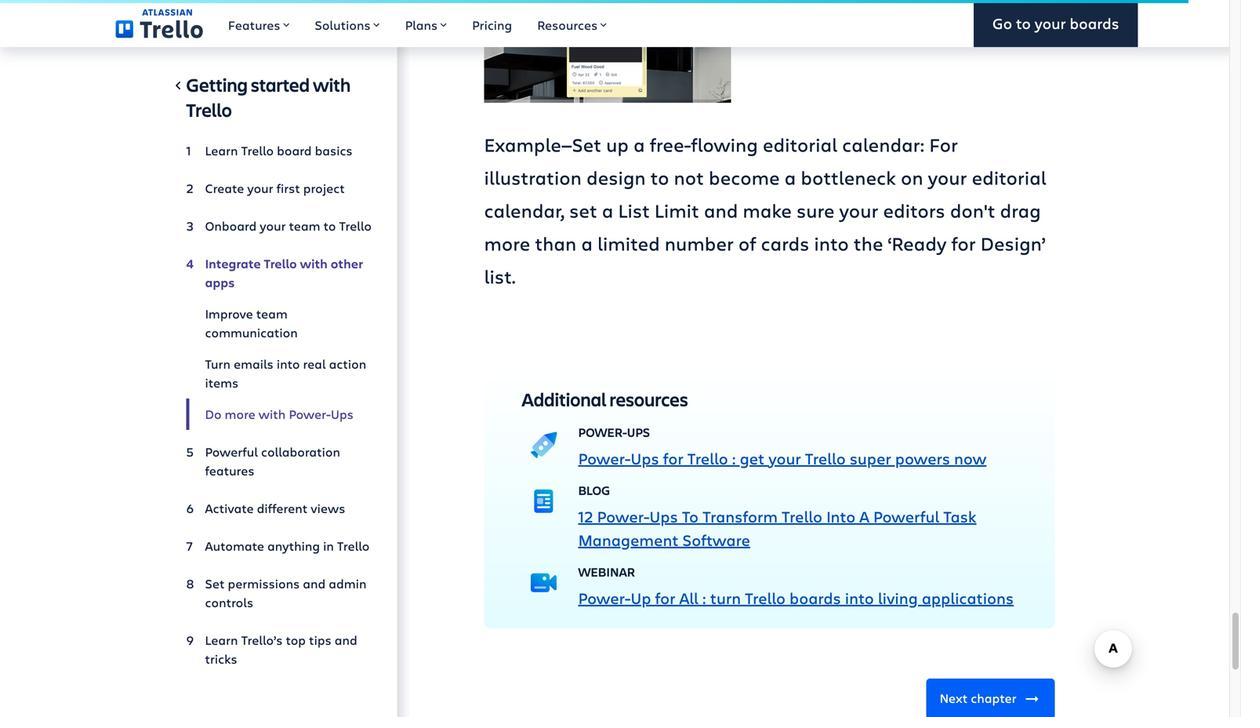 Task type: locate. For each thing, give the bounding box(es) containing it.
resources button
[[525, 0, 620, 47]]

additional resources
[[522, 387, 688, 411]]

solutions button
[[302, 0, 393, 47]]

into inside turn emails into real action items
[[277, 355, 300, 372]]

with for started
[[313, 72, 351, 97]]

0 vertical spatial :
[[732, 448, 736, 469]]

on
[[901, 165, 924, 190]]

resources
[[610, 387, 688, 411]]

trello inside learn trello board basics link
[[241, 142, 274, 159]]

to
[[682, 506, 699, 527]]

0 vertical spatial editorial
[[763, 132, 838, 157]]

to inside example—set up a free-flowing editorial calendar: for illustration design to not become a bottleneck on your editorial calendar, set a list limit and make sure your editors don't drag more than a limited number of cards into the 'ready for design' list.
[[651, 165, 670, 190]]

in
[[323, 537, 334, 554]]

team down 'first'
[[289, 217, 321, 234]]

2 horizontal spatial and
[[704, 198, 738, 223]]

trello inside automate anything in trello link
[[337, 537, 370, 554]]

1 horizontal spatial and
[[335, 632, 358, 648]]

trello inside blog 12 power-ups to transform trello into a powerful task management software
[[782, 506, 823, 527]]

powerful collaboration features
[[205, 443, 340, 479]]

more right do
[[225, 406, 256, 422]]

living
[[878, 587, 918, 608]]

trello right turn
[[745, 587, 786, 608]]

for down don't
[[952, 231, 976, 256]]

up
[[607, 132, 629, 157]]

powerful up features on the bottom left of page
[[205, 443, 258, 460]]

trello
[[186, 97, 232, 122], [241, 142, 274, 159], [339, 217, 372, 234], [264, 255, 297, 272], [688, 448, 729, 469], [805, 448, 846, 469], [782, 506, 823, 527], [337, 537, 370, 554], [745, 587, 786, 608]]

with inside do more with power-ups link
[[259, 406, 286, 422]]

power-ups power-ups for trello : get your trello super powers now
[[579, 424, 987, 469]]

0 vertical spatial learn
[[205, 142, 238, 159]]

trello down getting
[[186, 97, 232, 122]]

your
[[1035, 13, 1067, 33], [929, 165, 968, 190], [247, 180, 273, 197], [840, 198, 879, 223], [260, 217, 286, 234], [769, 448, 802, 469]]

a right up
[[634, 132, 645, 157]]

with for trello
[[300, 255, 328, 272]]

1 vertical spatial :
[[703, 587, 707, 608]]

trello inside "integrate trello with other apps"
[[264, 255, 297, 272]]

1 vertical spatial for
[[663, 448, 684, 469]]

example—set up a free-flowing editorial calendar: for illustration design to not become a bottleneck on your editorial calendar, set a list limit and make sure your editors don't drag more than a limited number of cards into the 'ready for design' list.
[[484, 132, 1047, 289]]

more up list.
[[484, 231, 531, 256]]

power-up for all : turn trello boards into living applications link
[[579, 587, 1014, 608]]

illustration
[[484, 165, 582, 190]]

1 horizontal spatial team
[[289, 217, 321, 234]]

super
[[850, 448, 892, 469]]

2 vertical spatial into
[[846, 587, 875, 608]]

1 horizontal spatial :
[[732, 448, 736, 469]]

1 vertical spatial into
[[277, 355, 300, 372]]

with inside "integrate trello with other apps"
[[300, 255, 328, 272]]

learn trello's top tips and tricks
[[205, 632, 358, 667]]

1 horizontal spatial more
[[484, 231, 531, 256]]

free-
[[650, 132, 691, 157]]

power- up management
[[597, 506, 650, 527]]

learn for learn trello's top tips and tricks
[[205, 632, 238, 648]]

do
[[205, 406, 222, 422]]

now
[[955, 448, 987, 469]]

: left get
[[732, 448, 736, 469]]

set
[[205, 575, 225, 592]]

ups
[[331, 406, 354, 422], [627, 424, 650, 440], [631, 448, 660, 469], [650, 506, 678, 527]]

and up number
[[704, 198, 738, 223]]

getting started with trello
[[186, 72, 351, 122]]

power- down webinar
[[579, 587, 631, 608]]

1 vertical spatial more
[[225, 406, 256, 422]]

2 vertical spatial for
[[655, 587, 676, 608]]

into left living at the bottom
[[846, 587, 875, 608]]

1 vertical spatial learn
[[205, 632, 238, 648]]

trello left into
[[782, 506, 823, 527]]

2 vertical spatial and
[[335, 632, 358, 648]]

and left admin in the bottom left of the page
[[303, 575, 326, 592]]

webinar power-up for all : turn trello boards into living applications
[[579, 564, 1014, 608]]

0 vertical spatial and
[[704, 198, 738, 223]]

activate different views
[[205, 500, 345, 517]]

trello down onboard your team to trello link at the left of the page
[[264, 255, 297, 272]]

0 vertical spatial with
[[313, 72, 351, 97]]

to right go
[[1017, 13, 1032, 33]]

1 vertical spatial to
[[651, 165, 670, 190]]

with left other
[[300, 255, 328, 272]]

editorial up bottleneck
[[763, 132, 838, 157]]

management
[[579, 529, 679, 550]]

power- up the blog at the left
[[579, 448, 631, 469]]

0 vertical spatial for
[[952, 231, 976, 256]]

learn up create
[[205, 142, 238, 159]]

create your first project link
[[186, 173, 372, 204]]

0 vertical spatial boards
[[1070, 13, 1120, 33]]

learn up tricks
[[205, 632, 238, 648]]

0 horizontal spatial and
[[303, 575, 326, 592]]

go to your boards link
[[974, 0, 1139, 47]]

1 vertical spatial boards
[[790, 587, 842, 608]]

trello left the board
[[241, 142, 274, 159]]

than
[[535, 231, 577, 256]]

for
[[952, 231, 976, 256], [663, 448, 684, 469], [655, 587, 676, 608]]

to
[[1017, 13, 1032, 33], [651, 165, 670, 190], [324, 217, 336, 234]]

with right the "started"
[[313, 72, 351, 97]]

software
[[683, 529, 751, 550]]

a right than
[[582, 231, 593, 256]]

learn
[[205, 142, 238, 159], [205, 632, 238, 648]]

: inside power-ups power-ups for trello : get your trello super powers now
[[732, 448, 736, 469]]

applications
[[922, 587, 1014, 608]]

with
[[313, 72, 351, 97], [300, 255, 328, 272], [259, 406, 286, 422]]

12 power-ups to transform trello into a powerful task management software link
[[579, 506, 977, 550]]

into
[[827, 506, 856, 527]]

plans button
[[393, 0, 460, 47]]

different
[[257, 500, 308, 517]]

1 horizontal spatial powerful
[[874, 506, 940, 527]]

power-
[[289, 406, 331, 422], [579, 424, 627, 440], [579, 448, 631, 469], [597, 506, 650, 527], [579, 587, 631, 608]]

team up the communication
[[256, 305, 288, 322]]

for inside webinar power-up for all : turn trello boards into living applications
[[655, 587, 676, 608]]

blog
[[579, 482, 610, 499]]

a right the set
[[602, 198, 614, 223]]

0 horizontal spatial editorial
[[763, 132, 838, 157]]

for
[[930, 132, 958, 157]]

collaboration
[[261, 443, 340, 460]]

2 learn from the top
[[205, 632, 238, 648]]

set permissions and admin controls link
[[186, 568, 372, 618]]

into down sure
[[815, 231, 849, 256]]

other
[[331, 255, 363, 272]]

more inside example—set up a free-flowing editorial calendar: for illustration design to not become a bottleneck on your editorial calendar, set a list limit and make sure your editors don't drag more than a limited number of cards into the 'ready for design' list.
[[484, 231, 531, 256]]

into left real
[[277, 355, 300, 372]]

team
[[289, 217, 321, 234], [256, 305, 288, 322]]

set
[[570, 198, 598, 223]]

into
[[815, 231, 849, 256], [277, 355, 300, 372], [846, 587, 875, 608]]

trello up other
[[339, 217, 372, 234]]

powerful right a
[[874, 506, 940, 527]]

: right the all
[[703, 587, 707, 608]]

number
[[665, 231, 734, 256]]

next chapter
[[940, 690, 1017, 707]]

trello inside webinar power-up for all : turn trello boards into living applications
[[745, 587, 786, 608]]

powers
[[896, 448, 951, 469]]

editorial up drag
[[972, 165, 1047, 190]]

onboard your team to trello
[[205, 217, 372, 234]]

additional
[[522, 387, 607, 411]]

boards
[[1070, 13, 1120, 33], [790, 587, 842, 608]]

design
[[587, 165, 646, 190]]

with inside 'getting started with trello'
[[313, 72, 351, 97]]

for left the all
[[655, 587, 676, 608]]

0 vertical spatial into
[[815, 231, 849, 256]]

learn inside learn trello's top tips and tricks
[[205, 632, 238, 648]]

0 horizontal spatial powerful
[[205, 443, 258, 460]]

1 vertical spatial with
[[300, 255, 328, 272]]

and right tips
[[335, 632, 358, 648]]

1 horizontal spatial editorial
[[972, 165, 1047, 190]]

automate
[[205, 537, 264, 554]]

your right get
[[769, 448, 802, 469]]

1 vertical spatial powerful
[[874, 506, 940, 527]]

0 horizontal spatial more
[[225, 406, 256, 422]]

0 horizontal spatial boards
[[790, 587, 842, 608]]

project
[[303, 180, 345, 197]]

create your first project
[[205, 180, 345, 197]]

an image showing list limits on a trello board image
[[484, 0, 732, 103]]

1 vertical spatial editorial
[[972, 165, 1047, 190]]

0 horizontal spatial team
[[256, 305, 288, 322]]

0 vertical spatial more
[[484, 231, 531, 256]]

into inside example—set up a free-flowing editorial calendar: for illustration design to not become a bottleneck on your editorial calendar, set a list limit and make sure your editors don't drag more than a limited number of cards into the 'ready for design' list.
[[815, 231, 849, 256]]

up
[[631, 587, 652, 608]]

1 vertical spatial team
[[256, 305, 288, 322]]

to left "not"
[[651, 165, 670, 190]]

boards inside webinar power-up for all : turn trello boards into living applications
[[790, 587, 842, 608]]

1 learn from the top
[[205, 142, 238, 159]]

blog 12 power-ups to transform trello into a powerful task management software
[[579, 482, 977, 550]]

with down turn emails into real action items link
[[259, 406, 286, 422]]

1 vertical spatial and
[[303, 575, 326, 592]]

your down create your first project
[[260, 217, 286, 234]]

:
[[732, 448, 736, 469], [703, 587, 707, 608]]

0 vertical spatial powerful
[[205, 443, 258, 460]]

do more with power-ups link
[[186, 399, 372, 430]]

automate anything in trello
[[205, 537, 370, 554]]

for inside example—set up a free-flowing editorial calendar: for illustration design to not become a bottleneck on your editorial calendar, set a list limit and make sure your editors don't drag more than a limited number of cards into the 'ready for design' list.
[[952, 231, 976, 256]]

started
[[251, 72, 310, 97]]

0 horizontal spatial :
[[703, 587, 707, 608]]

1 horizontal spatial boards
[[1070, 13, 1120, 33]]

to down the project
[[324, 217, 336, 234]]

into inside webinar power-up for all : turn trello boards into living applications
[[846, 587, 875, 608]]

0 horizontal spatial to
[[324, 217, 336, 234]]

learn inside learn trello board basics link
[[205, 142, 238, 159]]

for up the to at bottom
[[663, 448, 684, 469]]

cards
[[761, 231, 810, 256]]

power- down additional resources
[[579, 424, 627, 440]]

2 vertical spatial with
[[259, 406, 286, 422]]

trello inside onboard your team to trello link
[[339, 217, 372, 234]]

trello right in on the left of page
[[337, 537, 370, 554]]

permissions
[[228, 575, 300, 592]]

set permissions and admin controls
[[205, 575, 367, 611]]

0 vertical spatial to
[[1017, 13, 1032, 33]]

editors
[[884, 198, 946, 223]]

go
[[993, 13, 1013, 33]]

1 horizontal spatial to
[[651, 165, 670, 190]]

onboard
[[205, 217, 257, 234]]

turn
[[711, 587, 741, 608]]

your left 'first'
[[247, 180, 273, 197]]

2 vertical spatial to
[[324, 217, 336, 234]]

apps
[[205, 274, 235, 291]]

turn emails into real action items link
[[186, 348, 372, 399]]



Task type: describe. For each thing, give the bounding box(es) containing it.
tricks
[[205, 650, 237, 667]]

a
[[860, 506, 870, 527]]

list
[[619, 198, 650, 223]]

go to your boards
[[993, 13, 1120, 33]]

communication
[[205, 324, 298, 341]]

don't
[[951, 198, 996, 223]]

create
[[205, 180, 244, 197]]

webinar
[[579, 564, 635, 580]]

team inside 'improve team communication'
[[256, 305, 288, 322]]

do more with power-ups
[[205, 406, 354, 422]]

trello left super in the bottom right of the page
[[805, 448, 846, 469]]

onboard your team to trello link
[[186, 210, 372, 242]]

getting started with trello link
[[186, 72, 372, 129]]

bottleneck
[[801, 165, 897, 190]]

learn trello's top tips and tricks link
[[186, 624, 372, 675]]

admin
[[329, 575, 367, 592]]

getting
[[186, 72, 248, 97]]

ups inside blog 12 power-ups to transform trello into a powerful task management software
[[650, 506, 678, 527]]

list.
[[484, 264, 516, 289]]

features button
[[216, 0, 302, 47]]

of
[[739, 231, 757, 256]]

activate different views link
[[186, 493, 372, 524]]

basics
[[315, 142, 353, 159]]

0 vertical spatial team
[[289, 217, 321, 234]]

views
[[311, 500, 345, 517]]

power- inside webinar power-up for all : turn trello boards into living applications
[[579, 587, 631, 608]]

and inside example—set up a free-flowing editorial calendar: for illustration design to not become a bottleneck on your editorial calendar, set a list limit and make sure your editors don't drag more than a limited number of cards into the 'ready for design' list.
[[704, 198, 738, 223]]

improve team communication
[[205, 305, 298, 341]]

sure
[[797, 198, 835, 223]]

the
[[854, 231, 884, 256]]

turn emails into real action items
[[205, 355, 367, 391]]

trello left get
[[688, 448, 729, 469]]

learn trello board basics
[[205, 142, 353, 159]]

controls
[[205, 594, 253, 611]]

learn trello board basics link
[[186, 135, 372, 166]]

features
[[228, 16, 280, 33]]

automate anything in trello link
[[186, 530, 372, 562]]

12
[[579, 506, 593, 527]]

top
[[286, 632, 306, 648]]

improve
[[205, 305, 253, 322]]

integrate trello with other apps link
[[186, 248, 372, 298]]

solutions
[[315, 16, 371, 33]]

example—set
[[484, 132, 602, 157]]

anything
[[268, 537, 320, 554]]

trello's
[[241, 632, 283, 648]]

calendar,
[[484, 198, 565, 223]]

your down for
[[929, 165, 968, 190]]

features
[[205, 462, 255, 479]]

not
[[674, 165, 704, 190]]

chapter
[[971, 690, 1017, 707]]

board
[[277, 142, 312, 159]]

power- up collaboration in the bottom of the page
[[289, 406, 331, 422]]

and inside the set permissions and admin controls
[[303, 575, 326, 592]]

2 horizontal spatial to
[[1017, 13, 1032, 33]]

design'
[[981, 231, 1046, 256]]

limit
[[655, 198, 700, 223]]

next
[[940, 690, 968, 707]]

powerful inside blog 12 power-ups to transform trello into a powerful task management software
[[874, 506, 940, 527]]

atlassian trello image
[[116, 9, 203, 38]]

integrate trello with other apps
[[205, 255, 363, 291]]

calendar:
[[843, 132, 925, 157]]

become
[[709, 165, 780, 190]]

get
[[740, 448, 765, 469]]

task
[[944, 506, 977, 527]]

power-ups for trello : get your trello super powers now link
[[579, 448, 987, 469]]

powerful inside powerful collaboration features
[[205, 443, 258, 460]]

first
[[277, 180, 300, 197]]

learn for learn trello board basics
[[205, 142, 238, 159]]

all
[[680, 587, 699, 608]]

a up make
[[785, 165, 796, 190]]

next chapter link
[[927, 679, 1056, 717]]

your inside power-ups power-ups for trello : get your trello super powers now
[[769, 448, 802, 469]]

plans
[[405, 16, 438, 33]]

improve team communication link
[[186, 298, 372, 348]]

with for more
[[259, 406, 286, 422]]

your right go
[[1035, 13, 1067, 33]]

: inside webinar power-up for all : turn trello boards into living applications
[[703, 587, 707, 608]]

turn
[[205, 355, 231, 372]]

'ready
[[888, 231, 947, 256]]

real
[[303, 355, 326, 372]]

trello inside 'getting started with trello'
[[186, 97, 232, 122]]

for inside power-ups power-ups for trello : get your trello super powers now
[[663, 448, 684, 469]]

your up "the"
[[840, 198, 879, 223]]

page progress progress bar
[[0, 0, 1181, 3]]

flowing
[[691, 132, 758, 157]]

resources
[[538, 16, 598, 33]]

and inside learn trello's top tips and tricks
[[335, 632, 358, 648]]

emails
[[234, 355, 274, 372]]

items
[[205, 374, 239, 391]]

power- inside blog 12 power-ups to transform trello into a powerful task management software
[[597, 506, 650, 527]]

limited
[[598, 231, 660, 256]]



Task type: vqa. For each thing, say whether or not it's contained in the screenshot.
team
yes



